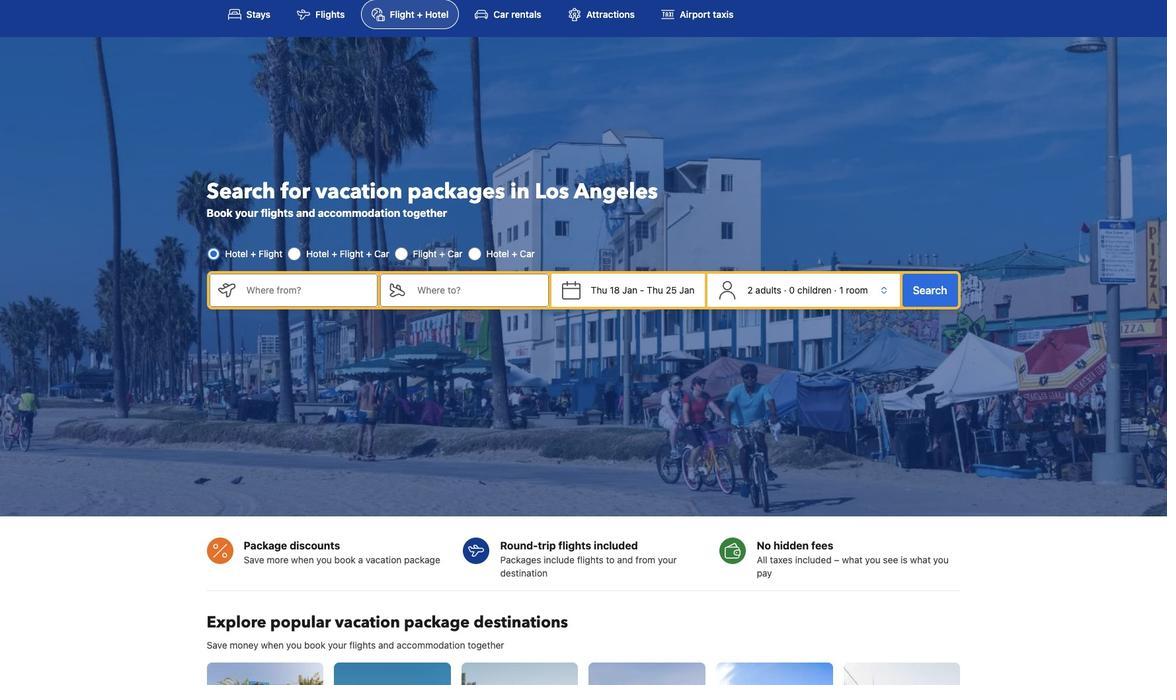 Task type: describe. For each thing, give the bounding box(es) containing it.
18
[[610, 284, 620, 295]]

taxis
[[713, 9, 734, 20]]

hotel for hotel + car
[[486, 248, 509, 259]]

and inside round-trip flights included packages include flights to and from your destination
[[617, 554, 633, 566]]

trip
[[538, 540, 556, 552]]

in
[[510, 177, 530, 206]]

packages
[[408, 177, 505, 206]]

more
[[267, 554, 289, 566]]

hidden
[[774, 540, 809, 552]]

together inside explore popular vacation package destinations save money when you book your flights and accommodation together
[[468, 640, 504, 651]]

1 jan from the left
[[622, 284, 638, 295]]

stays
[[246, 9, 271, 20]]

fees
[[811, 540, 833, 552]]

and inside explore popular vacation package destinations save money when you book your flights and accommodation together
[[378, 640, 394, 651]]

package inside package discounts save more when you book a vacation package
[[404, 554, 440, 566]]

–
[[834, 554, 839, 566]]

is
[[901, 554, 908, 566]]

save inside explore popular vacation package destinations save money when you book your flights and accommodation together
[[207, 640, 227, 651]]

+ for hotel + flight + car
[[332, 248, 337, 259]]

a
[[358, 554, 363, 566]]

hotel for hotel + flight
[[225, 248, 248, 259]]

package inside explore popular vacation package destinations save money when you book your flights and accommodation together
[[404, 612, 470, 634]]

package
[[244, 540, 287, 552]]

los
[[535, 177, 569, 206]]

flights link
[[286, 0, 355, 29]]

car rentals
[[494, 9, 541, 20]]

destinations
[[474, 612, 568, 634]]

airport taxis
[[680, 9, 734, 20]]

you inside package discounts save more when you book a vacation package
[[316, 554, 332, 566]]

no hidden fees all taxes included – what you see is what you pay
[[757, 540, 949, 579]]

Where to? field
[[407, 274, 549, 307]]

+ for flight + hotel
[[417, 9, 423, 20]]

flight + car
[[413, 248, 463, 259]]

attractions link
[[557, 0, 645, 29]]

25
[[666, 284, 677, 295]]

rentals
[[511, 9, 541, 20]]

stays link
[[217, 0, 281, 29]]

vacation for package
[[335, 612, 400, 634]]

+ for hotel + flight
[[250, 248, 256, 259]]

1 thu from the left
[[591, 284, 607, 295]]

2 · from the left
[[834, 284, 837, 295]]

flight + hotel link
[[361, 0, 459, 29]]

search button
[[902, 274, 958, 307]]

hotel + flight + car
[[306, 248, 389, 259]]

you inside explore popular vacation package destinations save money when you book your flights and accommodation together
[[286, 640, 302, 651]]

flight + hotel
[[390, 9, 449, 20]]

2
[[747, 284, 753, 295]]

for
[[281, 177, 310, 206]]

popular
[[270, 612, 331, 634]]

together inside search for vacation packages in los angeles book your flights and accommodation together
[[403, 207, 447, 219]]

attractions
[[586, 9, 635, 20]]

explore
[[207, 612, 266, 634]]

include
[[544, 554, 575, 566]]

packages
[[500, 554, 541, 566]]

pay
[[757, 568, 772, 579]]

book inside explore popular vacation package destinations save money when you book your flights and accommodation together
[[304, 640, 325, 651]]



Task type: vqa. For each thing, say whether or not it's contained in the screenshot.
topmost SEARCH
yes



Task type: locate. For each thing, give the bounding box(es) containing it.
included down fees
[[795, 554, 832, 566]]

hotel + flight
[[225, 248, 282, 259]]

2 vertical spatial vacation
[[335, 612, 400, 634]]

when
[[291, 554, 314, 566], [261, 640, 284, 651]]

your for destinations
[[328, 640, 347, 651]]

1 horizontal spatial when
[[291, 554, 314, 566]]

you down popular at the bottom left of the page
[[286, 640, 302, 651]]

2 thu from the left
[[647, 284, 663, 295]]

no
[[757, 540, 771, 552]]

flights inside search for vacation packages in los angeles book your flights and accommodation together
[[261, 207, 294, 219]]

0 vertical spatial accommodation
[[318, 207, 400, 219]]

1 horizontal spatial thu
[[647, 284, 663, 295]]

when right money
[[261, 640, 284, 651]]

flights
[[315, 9, 345, 20]]

1 horizontal spatial save
[[244, 554, 264, 566]]

your inside explore popular vacation package destinations save money when you book your flights and accommodation together
[[328, 640, 347, 651]]

0 vertical spatial book
[[334, 554, 356, 566]]

1 horizontal spatial and
[[378, 640, 394, 651]]

accommodation inside search for vacation packages in los angeles book your flights and accommodation together
[[318, 207, 400, 219]]

0
[[789, 284, 795, 295]]

0 horizontal spatial when
[[261, 640, 284, 651]]

1 horizontal spatial book
[[334, 554, 356, 566]]

1 vertical spatial accommodation
[[397, 640, 465, 651]]

from
[[636, 554, 655, 566]]

you
[[316, 554, 332, 566], [865, 554, 881, 566], [933, 554, 949, 566], [286, 640, 302, 651]]

0 vertical spatial your
[[235, 207, 258, 219]]

search for vacation packages in los angeles book your flights and accommodation together
[[207, 177, 658, 219]]

0 vertical spatial and
[[296, 207, 315, 219]]

0 horizontal spatial and
[[296, 207, 315, 219]]

when inside explore popular vacation package destinations save money when you book your flights and accommodation together
[[261, 640, 284, 651]]

vacation up hotel + flight + car
[[315, 177, 402, 206]]

Where from? field
[[236, 274, 378, 307]]

0 horizontal spatial search
[[207, 177, 275, 206]]

2 what from the left
[[910, 554, 931, 566]]

·
[[784, 284, 787, 295], [834, 284, 837, 295]]

what
[[842, 554, 863, 566], [910, 554, 931, 566]]

money
[[230, 640, 258, 651]]

0 vertical spatial together
[[403, 207, 447, 219]]

you right is
[[933, 554, 949, 566]]

when inside package discounts save more when you book a vacation package
[[291, 554, 314, 566]]

accommodation
[[318, 207, 400, 219], [397, 640, 465, 651]]

0 vertical spatial search
[[207, 177, 275, 206]]

save inside package discounts save more when you book a vacation package
[[244, 554, 264, 566]]

0 vertical spatial included
[[594, 540, 638, 552]]

thu
[[591, 284, 607, 295], [647, 284, 663, 295]]

2 jan from the left
[[679, 284, 695, 295]]

1 vertical spatial book
[[304, 640, 325, 651]]

save down package
[[244, 554, 264, 566]]

1 vertical spatial and
[[617, 554, 633, 566]]

you left see
[[865, 554, 881, 566]]

together
[[403, 207, 447, 219], [468, 640, 504, 651]]

you down discounts
[[316, 554, 332, 566]]

jan
[[622, 284, 638, 295], [679, 284, 695, 295]]

what right is
[[910, 554, 931, 566]]

1
[[839, 284, 843, 295]]

to
[[606, 554, 615, 566]]

search inside search for vacation packages in los angeles book your flights and accommodation together
[[207, 177, 275, 206]]

flights inside explore popular vacation package destinations save money when you book your flights and accommodation together
[[349, 640, 376, 651]]

vacation inside search for vacation packages in los angeles book your flights and accommodation together
[[315, 177, 402, 206]]

discounts
[[290, 540, 340, 552]]

book inside package discounts save more when you book a vacation package
[[334, 554, 356, 566]]

0 horizontal spatial save
[[207, 640, 227, 651]]

2 vertical spatial your
[[328, 640, 347, 651]]

search for search
[[913, 284, 947, 296]]

search
[[207, 177, 275, 206], [913, 284, 947, 296]]

book
[[207, 207, 233, 219]]

0 vertical spatial when
[[291, 554, 314, 566]]

1 vertical spatial package
[[404, 612, 470, 634]]

save left money
[[207, 640, 227, 651]]

what right –
[[842, 554, 863, 566]]

2 vertical spatial and
[[378, 640, 394, 651]]

adults
[[755, 284, 781, 295]]

package discounts save more when you book a vacation package
[[244, 540, 440, 566]]

2 package from the top
[[404, 612, 470, 634]]

airport taxis link
[[651, 0, 744, 29]]

· left the 1
[[834, 284, 837, 295]]

0 horizontal spatial included
[[594, 540, 638, 552]]

vacation right 'a'
[[366, 554, 402, 566]]

hotel
[[425, 9, 449, 20], [225, 248, 248, 259], [306, 248, 329, 259], [486, 248, 509, 259]]

your
[[235, 207, 258, 219], [658, 554, 677, 566], [328, 640, 347, 651]]

1 what from the left
[[842, 554, 863, 566]]

0 horizontal spatial thu
[[591, 284, 607, 295]]

search inside button
[[913, 284, 947, 296]]

room
[[846, 284, 868, 295]]

0 horizontal spatial jan
[[622, 284, 638, 295]]

0 vertical spatial package
[[404, 554, 440, 566]]

+
[[417, 9, 423, 20], [250, 248, 256, 259], [332, 248, 337, 259], [366, 248, 372, 259], [439, 248, 445, 259], [512, 248, 517, 259]]

together down destinations
[[468, 640, 504, 651]]

car rentals link
[[464, 0, 552, 29]]

thu right -
[[647, 284, 663, 295]]

2 adults · 0 children · 1 room
[[747, 284, 868, 295]]

round-trip flights included packages include flights to and from your destination
[[500, 540, 677, 579]]

book left 'a'
[[334, 554, 356, 566]]

0 horizontal spatial your
[[235, 207, 258, 219]]

car
[[494, 9, 509, 20], [374, 248, 389, 259], [448, 248, 463, 259], [520, 248, 535, 259]]

0 vertical spatial vacation
[[315, 177, 402, 206]]

1 horizontal spatial your
[[328, 640, 347, 651]]

flight
[[390, 9, 414, 20], [259, 248, 282, 259], [340, 248, 364, 259], [413, 248, 437, 259]]

2 horizontal spatial and
[[617, 554, 633, 566]]

+ for flight + car
[[439, 248, 445, 259]]

your inside search for vacation packages in los angeles book your flights and accommodation together
[[235, 207, 258, 219]]

2 horizontal spatial your
[[658, 554, 677, 566]]

search for search for vacation packages in los angeles book your flights and accommodation together
[[207, 177, 275, 206]]

package
[[404, 554, 440, 566], [404, 612, 470, 634]]

1 · from the left
[[784, 284, 787, 295]]

1 vertical spatial your
[[658, 554, 677, 566]]

1 horizontal spatial included
[[795, 554, 832, 566]]

your right book
[[235, 207, 258, 219]]

included up the to
[[594, 540, 638, 552]]

1 vertical spatial when
[[261, 640, 284, 651]]

flights
[[261, 207, 294, 219], [558, 540, 591, 552], [577, 554, 604, 566], [349, 640, 376, 651]]

taxes
[[770, 554, 793, 566]]

0 horizontal spatial what
[[842, 554, 863, 566]]

vacation inside package discounts save more when you book a vacation package
[[366, 554, 402, 566]]

children
[[797, 284, 832, 295]]

1 horizontal spatial together
[[468, 640, 504, 651]]

explore popular vacation package destinations save money when you book your flights and accommodation together
[[207, 612, 568, 651]]

included
[[594, 540, 638, 552], [795, 554, 832, 566]]

jan left -
[[622, 284, 638, 295]]

1 horizontal spatial jan
[[679, 284, 695, 295]]

round-
[[500, 540, 538, 552]]

jan right 25
[[679, 284, 695, 295]]

when down discounts
[[291, 554, 314, 566]]

hotel + car
[[486, 248, 535, 259]]

0 horizontal spatial ·
[[784, 284, 787, 295]]

1 vertical spatial save
[[207, 640, 227, 651]]

book
[[334, 554, 356, 566], [304, 640, 325, 651]]

thu left 18
[[591, 284, 607, 295]]

all
[[757, 554, 767, 566]]

vacation
[[315, 177, 402, 206], [366, 554, 402, 566], [335, 612, 400, 634]]

vacation for packages
[[315, 177, 402, 206]]

book down popular at the bottom left of the page
[[304, 640, 325, 651]]

1 vertical spatial search
[[913, 284, 947, 296]]

vacation down 'a'
[[335, 612, 400, 634]]

accommodation inside explore popular vacation package destinations save money when you book your flights and accommodation together
[[397, 640, 465, 651]]

together down packages
[[403, 207, 447, 219]]

your down popular at the bottom left of the page
[[328, 640, 347, 651]]

1 vertical spatial vacation
[[366, 554, 402, 566]]

-
[[640, 284, 644, 295]]

see
[[883, 554, 898, 566]]

1 horizontal spatial search
[[913, 284, 947, 296]]

and
[[296, 207, 315, 219], [617, 554, 633, 566], [378, 640, 394, 651]]

hotel for hotel + flight + car
[[306, 248, 329, 259]]

1 vertical spatial together
[[468, 640, 504, 651]]

angeles
[[574, 177, 658, 206]]

save
[[244, 554, 264, 566], [207, 640, 227, 651]]

0 horizontal spatial book
[[304, 640, 325, 651]]

included inside the no hidden fees all taxes included – what you see is what you pay
[[795, 554, 832, 566]]

1 horizontal spatial what
[[910, 554, 931, 566]]

your inside round-trip flights included packages include flights to and from your destination
[[658, 554, 677, 566]]

and inside search for vacation packages in los angeles book your flights and accommodation together
[[296, 207, 315, 219]]

destination
[[500, 568, 548, 579]]

your right from
[[658, 554, 677, 566]]

1 horizontal spatial ·
[[834, 284, 837, 295]]

0 vertical spatial save
[[244, 554, 264, 566]]

+ for hotel + car
[[512, 248, 517, 259]]

your for packages
[[658, 554, 677, 566]]

· left 0
[[784, 284, 787, 295]]

thu 18 jan - thu 25 jan
[[591, 284, 695, 295]]

airport
[[680, 9, 710, 20]]

0 horizontal spatial together
[[403, 207, 447, 219]]

vacation inside explore popular vacation package destinations save money when you book your flights and accommodation together
[[335, 612, 400, 634]]

1 package from the top
[[404, 554, 440, 566]]

1 vertical spatial included
[[795, 554, 832, 566]]

included inside round-trip flights included packages include flights to and from your destination
[[594, 540, 638, 552]]



